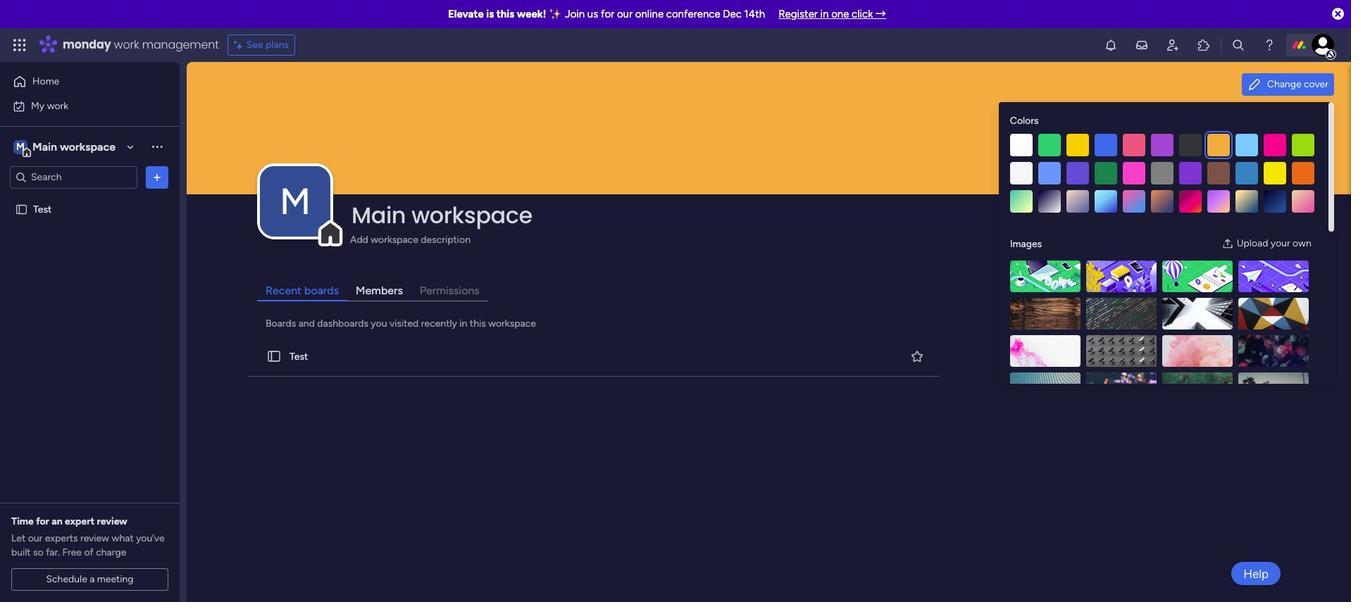 Task type: describe. For each thing, give the bounding box(es) containing it.
time
[[11, 516, 34, 528]]

workspace image
[[260, 166, 330, 237]]

plans
[[266, 39, 289, 51]]

permissions
[[420, 284, 480, 297]]

change
[[1267, 78, 1302, 90]]

add workspace description
[[350, 234, 471, 246]]

you've
[[136, 533, 165, 545]]

description
[[421, 234, 471, 246]]

schedule a meeting
[[46, 573, 134, 585]]

upload your own
[[1237, 237, 1312, 249]]

members
[[356, 284, 403, 297]]

boards
[[266, 318, 296, 330]]

for inside time for an expert review let our experts review what you've built so far. free of charge
[[36, 516, 49, 528]]

search everything image
[[1231, 38, 1246, 52]]

time for an expert review let our experts review what you've built so far. free of charge
[[11, 516, 165, 559]]

0 horizontal spatial in
[[460, 318, 467, 330]]

help
[[1244, 567, 1269, 581]]

elevate
[[448, 8, 484, 20]]

so
[[33, 547, 43, 559]]

our inside time for an expert review let our experts review what you've built so far. free of charge
[[28, 533, 43, 545]]

register in one click →
[[779, 8, 886, 20]]

let
[[11, 533, 26, 545]]

register in one click → link
[[779, 8, 886, 20]]

one
[[831, 8, 849, 20]]

dec
[[723, 8, 742, 20]]

1 vertical spatial main
[[352, 199, 406, 231]]

✨
[[549, 8, 562, 20]]

cover
[[1304, 78, 1329, 90]]

workspace selection element
[[13, 138, 118, 157]]

add to favorites image
[[910, 349, 924, 363]]

main inside workspace selection element
[[32, 140, 57, 153]]

public board image
[[15, 203, 28, 216]]

of
[[84, 547, 94, 559]]

test for public board image
[[33, 203, 52, 215]]

is
[[486, 8, 494, 20]]

test for public board icon
[[290, 351, 308, 363]]

workspace options image
[[150, 140, 164, 154]]

my
[[31, 100, 45, 112]]

work for my
[[47, 100, 68, 112]]

boards and dashboards you visited recently in this workspace
[[266, 318, 536, 330]]

see
[[246, 39, 263, 51]]

1 vertical spatial review
[[80, 533, 109, 545]]

recent boards
[[266, 284, 339, 297]]

dashboards
[[317, 318, 368, 330]]

your
[[1271, 237, 1290, 249]]

you
[[371, 318, 387, 330]]

expert
[[65, 516, 94, 528]]

14th
[[744, 8, 765, 20]]

online
[[635, 8, 664, 20]]

notifications image
[[1104, 38, 1118, 52]]

join
[[565, 8, 585, 20]]

a
[[90, 573, 95, 585]]

visited
[[390, 318, 419, 330]]



Task type: vqa. For each thing, say whether or not it's contained in the screenshot.
Session
no



Task type: locate. For each thing, give the bounding box(es) containing it.
monday work management
[[63, 37, 219, 53]]

conference
[[666, 8, 720, 20]]

m for workspace image
[[280, 180, 311, 223]]

main workspace inside workspace selection element
[[32, 140, 116, 153]]

my work
[[31, 100, 68, 112]]

schedule
[[46, 573, 87, 585]]

0 horizontal spatial main workspace
[[32, 140, 116, 153]]

work
[[114, 37, 139, 53], [47, 100, 68, 112]]

0 vertical spatial this
[[497, 8, 514, 20]]

0 vertical spatial main
[[32, 140, 57, 153]]

0 horizontal spatial our
[[28, 533, 43, 545]]

built
[[11, 547, 31, 559]]

0 horizontal spatial test
[[33, 203, 52, 215]]

photo icon image
[[1222, 238, 1233, 249]]

for right the us at the top
[[601, 8, 614, 20]]

1 vertical spatial in
[[460, 318, 467, 330]]

free
[[62, 547, 82, 559]]

0 vertical spatial work
[[114, 37, 139, 53]]

in right recently
[[460, 318, 467, 330]]

1 horizontal spatial m
[[280, 180, 311, 223]]

public board image
[[266, 349, 282, 364]]

test
[[33, 203, 52, 215], [290, 351, 308, 363]]

0 vertical spatial our
[[617, 8, 633, 20]]

see plans
[[246, 39, 289, 51]]

1 vertical spatial m
[[280, 180, 311, 223]]

test link
[[245, 337, 942, 377]]

review
[[97, 516, 127, 528], [80, 533, 109, 545]]

elevate is this week! ✨ join us for our online conference dec 14th
[[448, 8, 765, 20]]

our
[[617, 8, 633, 20], [28, 533, 43, 545]]

m
[[16, 141, 25, 153], [280, 180, 311, 223]]

workspace image
[[13, 139, 27, 155]]

test right public board image
[[33, 203, 52, 215]]

schedule a meeting button
[[11, 569, 168, 591]]

change cover button
[[1242, 73, 1334, 96]]

this right recently
[[470, 318, 486, 330]]

1 horizontal spatial work
[[114, 37, 139, 53]]

m for workspace icon
[[16, 141, 25, 153]]

0 horizontal spatial work
[[47, 100, 68, 112]]

0 vertical spatial main workspace
[[32, 140, 116, 153]]

my work button
[[8, 95, 151, 117]]

1 horizontal spatial our
[[617, 8, 633, 20]]

test list box
[[0, 194, 180, 411]]

option
[[0, 197, 180, 199]]

select product image
[[13, 38, 27, 52]]

1 horizontal spatial this
[[497, 8, 514, 20]]

apps image
[[1197, 38, 1211, 52]]

our up the so
[[28, 533, 43, 545]]

monday
[[63, 37, 111, 53]]

our left online
[[617, 8, 633, 20]]

Main workspace field
[[348, 199, 1294, 231]]

upload your own button
[[1216, 232, 1317, 255]]

0 horizontal spatial for
[[36, 516, 49, 528]]

0 horizontal spatial this
[[470, 318, 486, 330]]

an
[[52, 516, 62, 528]]

and
[[298, 318, 315, 330]]

experts
[[45, 533, 78, 545]]

home button
[[8, 70, 151, 93]]

this right is
[[497, 8, 514, 20]]

m inside workspace icon
[[16, 141, 25, 153]]

1 horizontal spatial in
[[820, 8, 829, 20]]

charge
[[96, 547, 126, 559]]

main workspace up description
[[352, 199, 532, 231]]

m button
[[260, 166, 330, 237]]

us
[[587, 8, 598, 20]]

main
[[32, 140, 57, 153], [352, 199, 406, 231]]

click
[[852, 8, 873, 20]]

what
[[112, 533, 134, 545]]

see plans button
[[227, 35, 295, 56]]

brad klo image
[[1312, 34, 1334, 56]]

in left one
[[820, 8, 829, 20]]

test inside list box
[[33, 203, 52, 215]]

far.
[[46, 547, 60, 559]]

colors
[[1010, 115, 1039, 127]]

main workspace up search in workspace field
[[32, 140, 116, 153]]

recent
[[266, 284, 302, 297]]

1 horizontal spatial main
[[352, 199, 406, 231]]

own
[[1293, 237, 1312, 249]]

1 vertical spatial work
[[47, 100, 68, 112]]

help image
[[1262, 38, 1277, 52]]

0 vertical spatial m
[[16, 141, 25, 153]]

this
[[497, 8, 514, 20], [470, 318, 486, 330]]

add
[[350, 234, 368, 246]]

0 horizontal spatial m
[[16, 141, 25, 153]]

main workspace
[[32, 140, 116, 153], [352, 199, 532, 231]]

upload
[[1237, 237, 1268, 249]]

for
[[601, 8, 614, 20], [36, 516, 49, 528]]

0 horizontal spatial main
[[32, 140, 57, 153]]

work right my
[[47, 100, 68, 112]]

for left an
[[36, 516, 49, 528]]

management
[[142, 37, 219, 53]]

work inside button
[[47, 100, 68, 112]]

review up what at the bottom left of page
[[97, 516, 127, 528]]

1 vertical spatial test
[[290, 351, 308, 363]]

meeting
[[97, 573, 134, 585]]

0 vertical spatial in
[[820, 8, 829, 20]]

register
[[779, 8, 818, 20]]

change cover
[[1267, 78, 1329, 90]]

boards
[[304, 284, 339, 297]]

in
[[820, 8, 829, 20], [460, 318, 467, 330]]

main up add
[[352, 199, 406, 231]]

1 horizontal spatial for
[[601, 8, 614, 20]]

→
[[876, 8, 886, 20]]

1 vertical spatial this
[[470, 318, 486, 330]]

review up of
[[80, 533, 109, 545]]

test right public board icon
[[290, 351, 308, 363]]

0 vertical spatial test
[[33, 203, 52, 215]]

1 horizontal spatial main workspace
[[352, 199, 532, 231]]

images
[[1010, 238, 1042, 250]]

Search in workspace field
[[30, 169, 118, 185]]

home
[[32, 75, 59, 87]]

work for monday
[[114, 37, 139, 53]]

main right workspace icon
[[32, 140, 57, 153]]

1 vertical spatial for
[[36, 516, 49, 528]]

week!
[[517, 8, 546, 20]]

1 vertical spatial our
[[28, 533, 43, 545]]

1 horizontal spatial test
[[290, 351, 308, 363]]

0 vertical spatial for
[[601, 8, 614, 20]]

workspace
[[60, 140, 116, 153], [411, 199, 532, 231], [371, 234, 418, 246], [488, 318, 536, 330]]

1 vertical spatial main workspace
[[352, 199, 532, 231]]

m inside workspace image
[[280, 180, 311, 223]]

options image
[[150, 170, 164, 184]]

0 vertical spatial review
[[97, 516, 127, 528]]

inbox image
[[1135, 38, 1149, 52]]

work right monday on the left top of the page
[[114, 37, 139, 53]]

help button
[[1232, 562, 1281, 585]]

invite members image
[[1166, 38, 1180, 52]]

recently
[[421, 318, 457, 330]]



